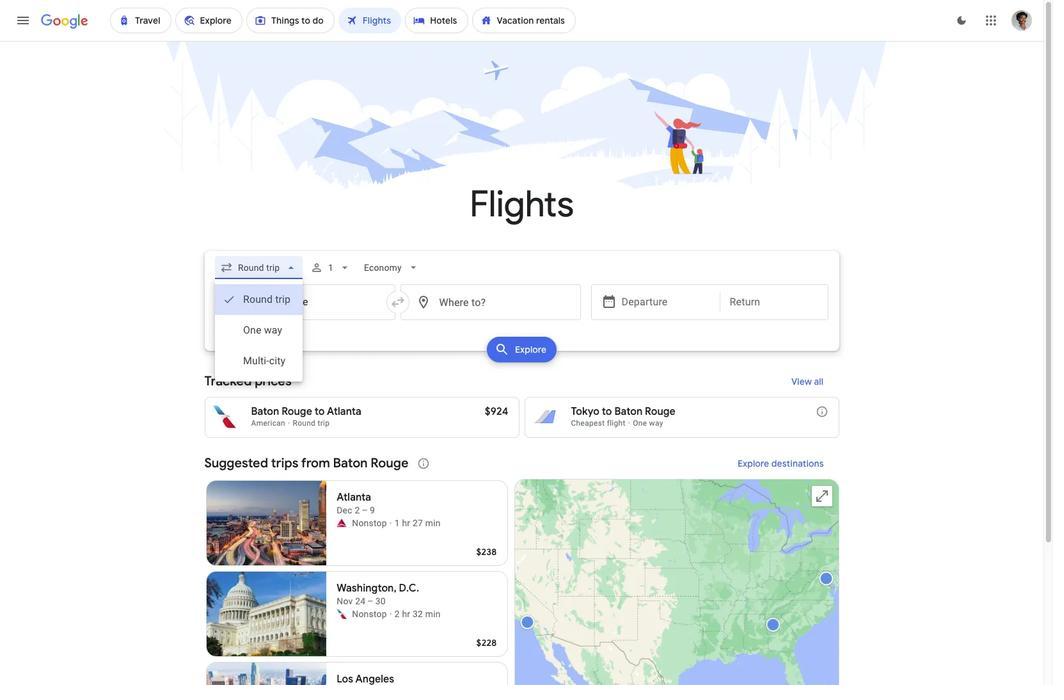 Task type: locate. For each thing, give the bounding box(es) containing it.
dec
[[337, 505, 353, 515]]

nonstop for atlanta
[[352, 518, 387, 528]]

option
[[215, 284, 303, 315], [215, 315, 303, 346], [215, 346, 303, 376]]

2 hr from the top
[[402, 609, 411, 619]]

min for atlanta
[[426, 518, 441, 528]]

1 vertical spatial  image
[[390, 608, 392, 620]]

2 horizontal spatial baton
[[615, 405, 643, 418]]

 image left 1 hr 27 min
[[390, 517, 392, 529]]

baton
[[251, 405, 279, 418], [615, 405, 643, 418], [333, 455, 368, 471]]

1 inside 'suggested trips from baton rouge' region
[[395, 518, 400, 528]]

main menu image
[[15, 13, 31, 28]]

1 option from the top
[[215, 284, 303, 315]]

Where to? text field
[[400, 284, 581, 320]]

d.c.
[[399, 582, 419, 595]]

explore for explore
[[515, 344, 547, 355]]

1 hr from the top
[[402, 518, 411, 528]]

to up cheapest flight
[[602, 405, 612, 418]]

explore destinations button
[[723, 448, 840, 479]]

 image
[[390, 517, 392, 529], [390, 608, 392, 620]]

delta image
[[337, 518, 347, 528]]

1 vertical spatial 1
[[395, 518, 400, 528]]

rouge up round
[[282, 405, 312, 418]]

2 hr 32 min
[[395, 609, 441, 619]]

min right "27"
[[426, 518, 441, 528]]

tokyo
[[571, 405, 600, 418]]

min
[[426, 518, 441, 528], [426, 609, 441, 619]]

 image for atlanta
[[390, 517, 392, 529]]

1 horizontal spatial 1
[[395, 518, 400, 528]]

atlanta
[[327, 405, 362, 418], [337, 491, 371, 504]]

rouge up atlanta dec 2 – 9
[[371, 455, 409, 471]]

explore up the tracked prices region
[[515, 344, 547, 355]]

1 vertical spatial nonstop
[[352, 609, 387, 619]]

0 horizontal spatial explore
[[515, 344, 547, 355]]

baton right the from
[[333, 455, 368, 471]]

0 horizontal spatial 1
[[328, 262, 333, 273]]

2 – 9
[[355, 505, 375, 515]]

one
[[633, 419, 647, 428]]

None text field
[[215, 284, 395, 320]]

0 vertical spatial 1
[[328, 262, 333, 273]]

one way
[[633, 419, 664, 428]]

baton inside region
[[333, 455, 368, 471]]

 image left 2
[[390, 608, 392, 620]]

suggested trips from baton rouge region
[[205, 448, 840, 685]]

way
[[650, 419, 664, 428]]

$228
[[477, 637, 497, 649]]

0 vertical spatial min
[[426, 518, 441, 528]]

$924
[[485, 405, 509, 418]]

to up trip
[[315, 405, 325, 418]]

1  image from the top
[[390, 517, 392, 529]]

924 US dollars text field
[[485, 405, 509, 418]]

rouge up way
[[645, 405, 676, 418]]

flights
[[470, 182, 574, 227]]

1 vertical spatial hr
[[402, 609, 411, 619]]

explore button
[[487, 337, 557, 362]]

1 nonstop from the top
[[352, 518, 387, 528]]

1 horizontal spatial baton
[[333, 455, 368, 471]]

1 horizontal spatial rouge
[[371, 455, 409, 471]]

change appearance image
[[947, 5, 978, 36]]

min right 32
[[426, 609, 441, 619]]

view
[[792, 376, 813, 387]]

tokyo to baton rouge
[[571, 405, 676, 418]]

view all
[[792, 376, 824, 387]]

nonstop down 2 – 9
[[352, 518, 387, 528]]

explore inside 'button'
[[738, 458, 770, 469]]

explore
[[515, 344, 547, 355], [738, 458, 770, 469]]

Departure text field
[[622, 285, 710, 319]]

2 to from the left
[[602, 405, 612, 418]]

1 vertical spatial explore
[[738, 458, 770, 469]]

american
[[251, 419, 286, 428]]

1 horizontal spatial to
[[602, 405, 612, 418]]

round trip
[[293, 419, 330, 428]]

tracked prices
[[205, 373, 292, 389]]

nonstop
[[352, 518, 387, 528], [352, 609, 387, 619]]

atlanta up trip
[[327, 405, 362, 418]]

hr left "27"
[[402, 518, 411, 528]]

0 vertical spatial atlanta
[[327, 405, 362, 418]]

None field
[[215, 256, 303, 279], [359, 256, 425, 279], [215, 256, 303, 279], [359, 256, 425, 279]]

1 vertical spatial min
[[426, 609, 441, 619]]

1
[[328, 262, 333, 273], [395, 518, 400, 528]]

0 horizontal spatial rouge
[[282, 405, 312, 418]]

2 min from the top
[[426, 609, 441, 619]]

atlanta up dec
[[337, 491, 371, 504]]

0 vertical spatial  image
[[390, 517, 392, 529]]

more info image
[[816, 405, 829, 418]]

2 nonstop from the top
[[352, 609, 387, 619]]

1 for 1
[[328, 262, 333, 273]]

0 horizontal spatial to
[[315, 405, 325, 418]]

0 vertical spatial hr
[[402, 518, 411, 528]]

hr right 2
[[402, 609, 411, 619]]

0 vertical spatial explore
[[515, 344, 547, 355]]

to
[[315, 405, 325, 418], [602, 405, 612, 418]]

all
[[815, 376, 824, 387]]

1 vertical spatial atlanta
[[337, 491, 371, 504]]

hr
[[402, 518, 411, 528], [402, 609, 411, 619]]

1 inside popup button
[[328, 262, 333, 273]]

1 min from the top
[[426, 518, 441, 528]]

trip
[[318, 419, 330, 428]]

0 vertical spatial nonstop
[[352, 518, 387, 528]]

Flight search field
[[194, 251, 850, 382]]

2 option from the top
[[215, 315, 303, 346]]

baton up american
[[251, 405, 279, 418]]

 image
[[629, 419, 631, 428]]

2
[[395, 609, 400, 619]]

2  image from the top
[[390, 608, 392, 620]]

baton rouge to atlanta
[[251, 405, 362, 418]]

explore left destinations
[[738, 458, 770, 469]]

rouge
[[282, 405, 312, 418], [645, 405, 676, 418], [371, 455, 409, 471]]

1 horizontal spatial explore
[[738, 458, 770, 469]]

nonstop down 24 – 30
[[352, 609, 387, 619]]

baton up one
[[615, 405, 643, 418]]

explore inside button
[[515, 344, 547, 355]]



Task type: describe. For each thing, give the bounding box(es) containing it.
cheapest flight
[[571, 419, 626, 428]]

nonstop for washington,
[[352, 609, 387, 619]]

More info text field
[[816, 405, 829, 421]]

32
[[413, 609, 423, 619]]

$238
[[477, 546, 497, 558]]

american image
[[337, 609, 347, 619]]

rouge inside region
[[371, 455, 409, 471]]

select your ticket type. list box
[[215, 279, 303, 382]]

prices
[[255, 373, 292, 389]]

hr for atlanta
[[402, 518, 411, 528]]

washington, d.c. nov 24 – 30
[[337, 582, 419, 606]]

destinations
[[772, 458, 824, 469]]

trips
[[271, 455, 299, 471]]

cheapest
[[571, 419, 605, 428]]

228 US dollars text field
[[477, 637, 497, 649]]

238 US dollars text field
[[477, 546, 497, 558]]

2 horizontal spatial rouge
[[645, 405, 676, 418]]

3 option from the top
[[215, 346, 303, 376]]

min for washington, d.c.
[[426, 609, 441, 619]]

 image for washington,
[[390, 608, 392, 620]]

Return text field
[[730, 285, 819, 319]]

atlanta inside the tracked prices region
[[327, 405, 362, 418]]

1 for 1 hr 27 min
[[395, 518, 400, 528]]

tracked prices region
[[205, 366, 840, 438]]

washington,
[[337, 582, 397, 595]]

27
[[413, 518, 423, 528]]

atlanta dec 2 – 9
[[337, 491, 375, 515]]

1 to from the left
[[315, 405, 325, 418]]

from
[[301, 455, 330, 471]]

1 hr 27 min
[[395, 518, 441, 528]]

0 horizontal spatial baton
[[251, 405, 279, 418]]

 image inside the tracked prices region
[[629, 419, 631, 428]]

suggested trips from baton rouge
[[205, 455, 409, 471]]

nov
[[337, 596, 353, 606]]

tracked
[[205, 373, 252, 389]]

24 – 30
[[355, 596, 386, 606]]

suggested
[[205, 455, 268, 471]]

flight
[[607, 419, 626, 428]]

hr for washington,
[[402, 609, 411, 619]]

explore destinations
[[738, 458, 824, 469]]

1 button
[[305, 252, 357, 283]]

round
[[293, 419, 316, 428]]

explore for explore destinations
[[738, 458, 770, 469]]

atlanta inside atlanta dec 2 – 9
[[337, 491, 371, 504]]



Task type: vqa. For each thing, say whether or not it's contained in the screenshot.
johnston & murphy element
no



